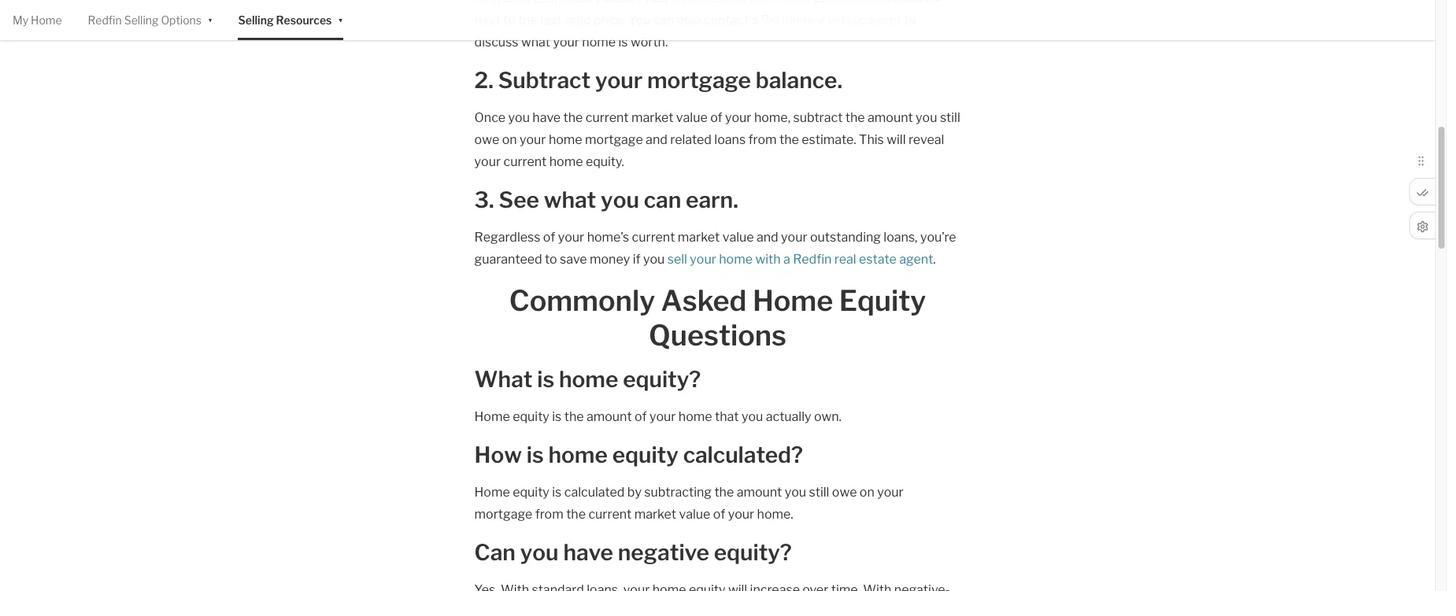 Task type: describe. For each thing, give the bounding box(es) containing it.
see
[[499, 187, 539, 213]]

how is home equity calculated?
[[475, 442, 803, 469]]

current up see
[[504, 154, 547, 169]]

balance.
[[756, 67, 843, 94]]

sell
[[668, 252, 687, 267]]

is right how on the left bottom
[[527, 442, 544, 469]]

value for of
[[676, 110, 708, 125]]

mortgage inside home equity is calculated by subtracting the amount you still owe on your mortgage from the current market value of your home.
[[475, 507, 532, 522]]

last-
[[540, 13, 567, 28]]

displayed
[[883, 0, 939, 6]]

contact
[[704, 13, 749, 28]]

price.
[[594, 13, 626, 28]]

the down what is home equity?
[[564, 409, 584, 424]]

can
[[475, 539, 516, 566]]

market inside home equity is calculated by subtracting the amount you still owe on your mortgage from the current market value of your home.
[[634, 507, 676, 522]]

home right my on the left top
[[31, 13, 62, 27]]

value inside home equity is calculated by subtracting the amount you still owe on your mortgage from the current market value of your home.
[[679, 507, 711, 522]]

you inside regardless of your home's current market value and your outstanding loans, you're guaranteed to save money if you
[[643, 252, 665, 267]]

home equity is the amount of your home that you actually own.
[[475, 409, 842, 424]]

you up home's at the top left of the page
[[601, 187, 639, 213]]

my home
[[13, 13, 62, 27]]

equity
[[839, 283, 926, 318]]

guaranteed
[[475, 252, 542, 267]]

1 horizontal spatial real
[[835, 252, 856, 267]]

what
[[475, 366, 533, 393]]

1 vertical spatial estate
[[859, 252, 897, 267]]

equity for calculated
[[513, 485, 550, 500]]

if
[[633, 252, 641, 267]]

amount inside home equity is calculated by subtracting the amount you still owe on your mortgage from the current market value of your home.
[[737, 485, 782, 500]]

current inside regardless of your home's current market value and your outstanding loans, you're guaranteed to save money if you
[[632, 230, 675, 245]]

1 vertical spatial equity
[[612, 442, 679, 469]]

sold
[[567, 13, 591, 28]]

this
[[859, 132, 884, 147]]

amount inside once you have the current market value of your home, subtract the amount you still owe on your home mortgage and related loans from the estimate. this will reveal your current home equity.
[[868, 110, 913, 125]]

loans
[[715, 132, 746, 147]]

home up how on the left bottom
[[475, 409, 510, 424]]

can you have negative equity?
[[475, 539, 792, 566]]

▾ inside selling resources ▾
[[338, 12, 343, 26]]

redfin for redfin real estate agent
[[761, 13, 800, 28]]

redfin selling options link
[[88, 0, 202, 40]]

worth.
[[631, 35, 668, 50]]

subtracting
[[644, 485, 712, 500]]

will
[[887, 132, 906, 147]]

sell your home with a redfin real estate agent link
[[668, 252, 933, 267]]

you're
[[920, 230, 957, 245]]

0 horizontal spatial equity?
[[623, 366, 701, 393]]

subtract
[[793, 110, 843, 125]]

selling inside the "redfin selling options ▾"
[[124, 13, 159, 27]]

selling resources link
[[238, 0, 332, 40]]

a inside ", is displayed next to the last-sold price. you can also contact a"
[[752, 13, 759, 28]]

home inside to discuss what your home is worth.
[[582, 35, 616, 50]]

1 vertical spatial can
[[644, 187, 681, 213]]

by
[[627, 485, 642, 500]]

market for and
[[678, 230, 720, 245]]

home's
[[587, 230, 629, 245]]

1 horizontal spatial equity?
[[714, 539, 792, 566]]

value for and
[[723, 230, 754, 245]]

0 vertical spatial estate
[[827, 13, 865, 28]]

my home link
[[13, 0, 62, 40]]

options
[[161, 13, 202, 27]]

to inside regardless of your home's current market value and your outstanding loans, you're guaranteed to save money if you
[[545, 252, 557, 267]]

you
[[629, 13, 651, 28]]

home inside commonly asked home equity questions
[[753, 283, 833, 318]]

is inside to discuss what your home is worth.
[[619, 35, 628, 50]]

and inside once you have the current market value of your home, subtract the amount you still owe on your home mortgage and related loans from the estimate. this will reveal your current home equity.
[[646, 132, 668, 147]]

what is home equity?
[[475, 366, 701, 393]]

home equity is calculated by subtracting the amount you still owe on your mortgage from the current market value of your home.
[[475, 485, 904, 522]]

the up this at right top
[[846, 110, 865, 125]]

equity.
[[586, 154, 624, 169]]

0 horizontal spatial real
[[803, 13, 825, 28]]

2 horizontal spatial mortgage
[[647, 67, 751, 94]]

own.
[[814, 409, 842, 424]]

resources
[[276, 13, 332, 27]]

how
[[475, 442, 522, 469]]

asked
[[661, 283, 747, 318]]

current up equity.
[[586, 110, 629, 125]]

is inside home equity is calculated by subtracting the amount you still owe on your mortgage from the current market value of your home.
[[552, 485, 562, 500]]

money
[[590, 252, 630, 267]]

redfin for redfin selling options ▾
[[88, 13, 122, 27]]

you right once
[[508, 110, 530, 125]]

to inside to discuss what your home is worth.
[[904, 13, 917, 28]]

from inside once you have the current market value of your home, subtract the amount you still owe on your home mortgage and related loans from the estimate. this will reveal your current home equity.
[[748, 132, 777, 147]]

3.
[[475, 187, 494, 213]]

equity for the
[[513, 409, 550, 424]]

from inside home equity is calculated by subtracting the amount you still owe on your mortgage from the current market value of your home.
[[535, 507, 564, 522]]

outstanding
[[810, 230, 881, 245]]

home inside home equity is calculated by subtracting the amount you still owe on your mortgage from the current market value of your home.
[[475, 485, 510, 500]]

once
[[475, 110, 506, 125]]

what for you
[[544, 187, 596, 213]]

the down calculated?
[[715, 485, 734, 500]]

to discuss what your home is worth.
[[475, 13, 917, 50]]

related
[[670, 132, 712, 147]]

selling inside selling resources ▾
[[238, 13, 274, 27]]



Task type: vqa. For each thing, say whether or not it's contained in the screenshot.
AM corresponding to Thursday
no



Task type: locate. For each thing, give the bounding box(es) containing it.
the
[[518, 13, 538, 28], [563, 110, 583, 125], [846, 110, 865, 125], [780, 132, 799, 147], [564, 409, 584, 424], [715, 485, 734, 500], [566, 507, 586, 522]]

equity?
[[623, 366, 701, 393], [714, 539, 792, 566]]

the left last-
[[518, 13, 538, 28]]

0 horizontal spatial from
[[535, 507, 564, 522]]

amount up the "home."
[[737, 485, 782, 500]]

0 vertical spatial still
[[940, 110, 961, 125]]

market
[[632, 110, 674, 125], [678, 230, 720, 245], [634, 507, 676, 522]]

3. see what you can earn.
[[475, 187, 738, 213]]

equity? down the "home."
[[714, 539, 792, 566]]

home.
[[757, 507, 794, 522]]

still down own.
[[809, 485, 830, 500]]

market for of
[[632, 110, 674, 125]]

2 vertical spatial value
[[679, 507, 711, 522]]

redfin right my home
[[88, 13, 122, 27]]

have down calculated
[[563, 539, 613, 566]]

can right you
[[653, 13, 674, 28]]

1 vertical spatial value
[[723, 230, 754, 245]]

current down calculated
[[589, 507, 632, 522]]

agent down ,
[[868, 13, 902, 28]]

home down how on the left bottom
[[475, 485, 510, 500]]

mortgage
[[647, 67, 751, 94], [585, 132, 643, 147], [475, 507, 532, 522]]

amount up will
[[868, 110, 913, 125]]

1 horizontal spatial ▾
[[338, 12, 343, 26]]

▾ right options
[[208, 12, 213, 26]]

is right ,
[[871, 0, 881, 6]]

amount
[[868, 110, 913, 125], [587, 409, 632, 424], [737, 485, 782, 500]]

1 horizontal spatial mortgage
[[585, 132, 643, 147]]

save
[[560, 252, 587, 267]]

1 vertical spatial still
[[809, 485, 830, 500]]

1 horizontal spatial from
[[748, 132, 777, 147]]

on
[[502, 132, 517, 147], [860, 485, 875, 500]]

equity inside home equity is calculated by subtracting the amount you still owe on your mortgage from the current market value of your home.
[[513, 485, 550, 500]]

of
[[710, 110, 723, 125], [543, 230, 555, 245], [635, 409, 647, 424], [713, 507, 725, 522]]

home
[[582, 35, 616, 50], [549, 132, 582, 147], [549, 154, 583, 169], [719, 252, 753, 267], [559, 366, 618, 393], [679, 409, 712, 424], [548, 442, 608, 469]]

1 vertical spatial equity?
[[714, 539, 792, 566]]

2 selling from the left
[[238, 13, 274, 27]]

mortgage up equity.
[[585, 132, 643, 147]]

agent down loans,
[[899, 252, 933, 267]]

redfin inside the "redfin selling options ▾"
[[88, 13, 122, 27]]

still inside once you have the current market value of your home, subtract the amount you still owe on your home mortgage and related loans from the estimate. this will reveal your current home equity.
[[940, 110, 961, 125]]

and up "with"
[[757, 230, 779, 245]]

and
[[646, 132, 668, 147], [757, 230, 779, 245]]

owe inside home equity is calculated by subtracting the amount you still owe on your mortgage from the current market value of your home.
[[832, 485, 857, 500]]

1 horizontal spatial amount
[[737, 485, 782, 500]]

0 vertical spatial owe
[[475, 132, 499, 147]]

0 horizontal spatial selling
[[124, 13, 159, 27]]

redfin real estate agent
[[761, 13, 902, 28]]

1 vertical spatial agent
[[899, 252, 933, 267]]

value down subtracting
[[679, 507, 711, 522]]

still
[[940, 110, 961, 125], [809, 485, 830, 500]]

redfin real estate agent link
[[761, 13, 902, 28]]

amount down what is home equity?
[[587, 409, 632, 424]]

you right 'if'
[[643, 252, 665, 267]]

1 horizontal spatial on
[[860, 485, 875, 500]]

you
[[508, 110, 530, 125], [916, 110, 937, 125], [601, 187, 639, 213], [643, 252, 665, 267], [742, 409, 763, 424], [785, 485, 806, 500], [520, 539, 559, 566]]

value
[[676, 110, 708, 125], [723, 230, 754, 245], [679, 507, 711, 522]]

sell your home with a redfin real estate agent .
[[668, 252, 936, 267]]

a right 'contact'
[[752, 13, 759, 28]]

is right what
[[537, 366, 555, 393]]

0 vertical spatial value
[[676, 110, 708, 125]]

2 vertical spatial equity
[[513, 485, 550, 500]]

value inside once you have the current market value of your home, subtract the amount you still owe on your home mortgage and related loans from the estimate. this will reveal your current home equity.
[[676, 110, 708, 125]]

current
[[586, 110, 629, 125], [504, 154, 547, 169], [632, 230, 675, 245], [589, 507, 632, 522]]

what right see
[[544, 187, 596, 213]]

to inside ", is displayed next to the last-sold price. you can also contact a"
[[503, 13, 516, 28]]

value up related
[[676, 110, 708, 125]]

2.
[[475, 67, 494, 94]]

1 vertical spatial what
[[544, 187, 596, 213]]

have
[[533, 110, 561, 125], [563, 539, 613, 566]]

0 horizontal spatial still
[[809, 485, 830, 500]]

estimate.
[[802, 132, 857, 147]]

2 vertical spatial market
[[634, 507, 676, 522]]

subtract
[[498, 67, 591, 94]]

of right "regardless"
[[543, 230, 555, 245]]

1 horizontal spatial still
[[940, 110, 961, 125]]

1 vertical spatial mortgage
[[585, 132, 643, 147]]

0 vertical spatial have
[[533, 110, 561, 125]]

1 horizontal spatial have
[[563, 539, 613, 566]]

0 vertical spatial a
[[752, 13, 759, 28]]

2 horizontal spatial amount
[[868, 110, 913, 125]]

market down by
[[634, 507, 676, 522]]

1 vertical spatial a
[[783, 252, 790, 267]]

of left the "home."
[[713, 507, 725, 522]]

questions
[[649, 318, 787, 353]]

,
[[866, 0, 868, 6]]

of inside once you have the current market value of your home, subtract the amount you still owe on your home mortgage and related loans from the estimate. this will reveal your current home equity.
[[710, 110, 723, 125]]

0 vertical spatial what
[[521, 35, 550, 50]]

2 ▾ from the left
[[338, 12, 343, 26]]

a
[[752, 13, 759, 28], [783, 252, 790, 267]]

that
[[715, 409, 739, 424]]

0 vertical spatial market
[[632, 110, 674, 125]]

on inside home equity is calculated by subtracting the amount you still owe on your mortgage from the current market value of your home.
[[860, 485, 875, 500]]

1 vertical spatial have
[[563, 539, 613, 566]]

home,
[[754, 110, 791, 125]]

redfin right 'contact'
[[761, 13, 800, 28]]

estate down loans,
[[859, 252, 897, 267]]

1 vertical spatial on
[[860, 485, 875, 500]]

still up reveal
[[940, 110, 961, 125]]

on inside once you have the current market value of your home, subtract the amount you still owe on your home mortgage and related loans from the estimate. this will reveal your current home equity.
[[502, 132, 517, 147]]

0 horizontal spatial and
[[646, 132, 668, 147]]

1 ▾ from the left
[[208, 12, 213, 26]]

of up how is home equity calculated?
[[635, 409, 647, 424]]

owe down once
[[475, 132, 499, 147]]

next
[[475, 13, 501, 28]]

of up 'loans'
[[710, 110, 723, 125]]

you up reveal
[[916, 110, 937, 125]]

the down subtract
[[563, 110, 583, 125]]

have for negative
[[563, 539, 613, 566]]

0 horizontal spatial to
[[503, 13, 516, 28]]

0 horizontal spatial amount
[[587, 409, 632, 424]]

to down displayed
[[904, 13, 917, 28]]

a right "with"
[[783, 252, 790, 267]]

market down 2. subtract your mortgage balance. in the top of the page
[[632, 110, 674, 125]]

your inside to discuss what your home is worth.
[[553, 35, 579, 50]]

of inside regardless of your home's current market value and your outstanding loans, you're guaranteed to save money if you
[[543, 230, 555, 245]]

negative
[[618, 539, 709, 566]]

from
[[748, 132, 777, 147], [535, 507, 564, 522]]

0 vertical spatial equity
[[513, 409, 550, 424]]

the down the home,
[[780, 132, 799, 147]]

you up the "home."
[[785, 485, 806, 500]]

▾ inside the "redfin selling options ▾"
[[208, 12, 213, 26]]

equity? up home equity is the amount of your home that you actually own.
[[623, 366, 701, 393]]

market inside once you have the current market value of your home, subtract the amount you still owe on your home mortgage and related loans from the estimate. this will reveal your current home equity.
[[632, 110, 674, 125]]

can inside ", is displayed next to the last-sold price. you can also contact a"
[[653, 13, 674, 28]]

is down what is home equity?
[[552, 409, 562, 424]]

▾ right resources in the top left of the page
[[338, 12, 343, 26]]

commonly
[[509, 283, 655, 318]]

have inside once you have the current market value of your home, subtract the amount you still owe on your home mortgage and related loans from the estimate. this will reveal your current home equity.
[[533, 110, 561, 125]]

0 horizontal spatial owe
[[475, 132, 499, 147]]

discuss
[[475, 35, 519, 50]]

my
[[13, 13, 28, 27]]

equity
[[513, 409, 550, 424], [612, 442, 679, 469], [513, 485, 550, 500]]

current up 'if'
[[632, 230, 675, 245]]

real down outstanding
[[835, 252, 856, 267]]

0 vertical spatial mortgage
[[647, 67, 751, 94]]

0 horizontal spatial mortgage
[[475, 507, 532, 522]]

with
[[755, 252, 781, 267]]

actually
[[766, 409, 811, 424]]

earn.
[[686, 187, 738, 213]]

market inside regardless of your home's current market value and your outstanding loans, you're guaranteed to save money if you
[[678, 230, 720, 245]]

selling left options
[[124, 13, 159, 27]]

is down the price.
[[619, 35, 628, 50]]

1 vertical spatial amount
[[587, 409, 632, 424]]

equity down how on the left bottom
[[513, 485, 550, 500]]

current inside home equity is calculated by subtracting the amount you still owe on your mortgage from the current market value of your home.
[[589, 507, 632, 522]]

0 vertical spatial agent
[[868, 13, 902, 28]]

calculated
[[564, 485, 625, 500]]

once you have the current market value of your home, subtract the amount you still owe on your home mortgage and related loans from the estimate. this will reveal your current home equity.
[[475, 110, 961, 169]]

to right next
[[503, 13, 516, 28]]

mortgage inside once you have the current market value of your home, subtract the amount you still owe on your home mortgage and related loans from the estimate. this will reveal your current home equity.
[[585, 132, 643, 147]]

0 horizontal spatial ▾
[[208, 12, 213, 26]]

mortgage up can
[[475, 507, 532, 522]]

commonly asked home equity questions
[[509, 283, 926, 353]]

can
[[653, 13, 674, 28], [644, 187, 681, 213]]

redfin selling options ▾
[[88, 12, 213, 27]]

1 horizontal spatial and
[[757, 230, 779, 245]]

selling resources ▾
[[238, 12, 343, 27]]

value inside regardless of your home's current market value and your outstanding loans, you're guaranteed to save money if you
[[723, 230, 754, 245]]

owe down own.
[[832, 485, 857, 500]]

2. subtract your mortgage balance.
[[475, 67, 843, 94]]

1 vertical spatial market
[[678, 230, 720, 245]]

.
[[933, 252, 936, 267]]

have for the
[[533, 110, 561, 125]]

agent
[[868, 13, 902, 28], [899, 252, 933, 267]]

home down sell your home with a redfin real estate agent link
[[753, 283, 833, 318]]

equity up by
[[612, 442, 679, 469]]

owe inside once you have the current market value of your home, subtract the amount you still owe on your home mortgage and related loans from the estimate. this will reveal your current home equity.
[[475, 132, 499, 147]]

the down calculated
[[566, 507, 586, 522]]

, is displayed next to the last-sold price. you can also contact a
[[475, 0, 939, 28]]

redfin down outstanding
[[793, 252, 832, 267]]

1 vertical spatial real
[[835, 252, 856, 267]]

you inside home equity is calculated by subtracting the amount you still owe on your mortgage from the current market value of your home.
[[785, 485, 806, 500]]

regardless of your home's current market value and your outstanding loans, you're guaranteed to save money if you
[[475, 230, 957, 267]]

real
[[803, 13, 825, 28], [835, 252, 856, 267]]

1 vertical spatial owe
[[832, 485, 857, 500]]

and left related
[[646, 132, 668, 147]]

what for your
[[521, 35, 550, 50]]

0 horizontal spatial on
[[502, 132, 517, 147]]

what down last-
[[521, 35, 550, 50]]

owe
[[475, 132, 499, 147], [832, 485, 857, 500]]

equity down what
[[513, 409, 550, 424]]

of inside home equity is calculated by subtracting the amount you still owe on your mortgage from the current market value of your home.
[[713, 507, 725, 522]]

what inside to discuss what your home is worth.
[[521, 35, 550, 50]]

1 horizontal spatial a
[[783, 252, 790, 267]]

what
[[521, 35, 550, 50], [544, 187, 596, 213]]

is left calculated
[[552, 485, 562, 500]]

1 selling from the left
[[124, 13, 159, 27]]

market up sell
[[678, 230, 720, 245]]

have down subtract
[[533, 110, 561, 125]]

the inside ", is displayed next to the last-sold price. you can also contact a"
[[518, 13, 538, 28]]

mortgage down to discuss what your home is worth.
[[647, 67, 751, 94]]

1 vertical spatial and
[[757, 230, 779, 245]]

your
[[553, 35, 579, 50], [595, 67, 643, 94], [725, 110, 752, 125], [520, 132, 546, 147], [475, 154, 501, 169], [558, 230, 584, 245], [781, 230, 808, 245], [690, 252, 716, 267], [650, 409, 676, 424], [877, 485, 904, 500], [728, 507, 755, 522]]

selling
[[124, 13, 159, 27], [238, 13, 274, 27]]

▾
[[208, 12, 213, 26], [338, 12, 343, 26]]

1 horizontal spatial selling
[[238, 13, 274, 27]]

2 horizontal spatial to
[[904, 13, 917, 28]]

and inside regardless of your home's current market value and your outstanding loans, you're guaranteed to save money if you
[[757, 230, 779, 245]]

1 horizontal spatial to
[[545, 252, 557, 267]]

0 horizontal spatial a
[[752, 13, 759, 28]]

calculated?
[[683, 442, 803, 469]]

selling left resources in the top left of the page
[[238, 13, 274, 27]]

is inside ", is displayed next to the last-sold price. you can also contact a"
[[871, 0, 881, 6]]

0 vertical spatial equity?
[[623, 366, 701, 393]]

is
[[871, 0, 881, 6], [619, 35, 628, 50], [537, 366, 555, 393], [552, 409, 562, 424], [527, 442, 544, 469], [552, 485, 562, 500]]

estate up balance.
[[827, 13, 865, 28]]

reveal
[[909, 132, 944, 147]]

0 vertical spatial real
[[803, 13, 825, 28]]

0 vertical spatial amount
[[868, 110, 913, 125]]

estate
[[827, 13, 865, 28], [859, 252, 897, 267]]

real up balance.
[[803, 13, 825, 28]]

0 vertical spatial on
[[502, 132, 517, 147]]

2 vertical spatial mortgage
[[475, 507, 532, 522]]

0 vertical spatial and
[[646, 132, 668, 147]]

you right that
[[742, 409, 763, 424]]

value down earn.
[[723, 230, 754, 245]]

1 horizontal spatial owe
[[832, 485, 857, 500]]

1 vertical spatial from
[[535, 507, 564, 522]]

0 vertical spatial can
[[653, 13, 674, 28]]

2 vertical spatial amount
[[737, 485, 782, 500]]

0 vertical spatial from
[[748, 132, 777, 147]]

to left save
[[545, 252, 557, 267]]

loans,
[[884, 230, 918, 245]]

0 horizontal spatial have
[[533, 110, 561, 125]]

also
[[677, 13, 701, 28]]

can left earn.
[[644, 187, 681, 213]]

regardless
[[475, 230, 541, 245]]

still inside home equity is calculated by subtracting the amount you still owe on your mortgage from the current market value of your home.
[[809, 485, 830, 500]]

you right can
[[520, 539, 559, 566]]



